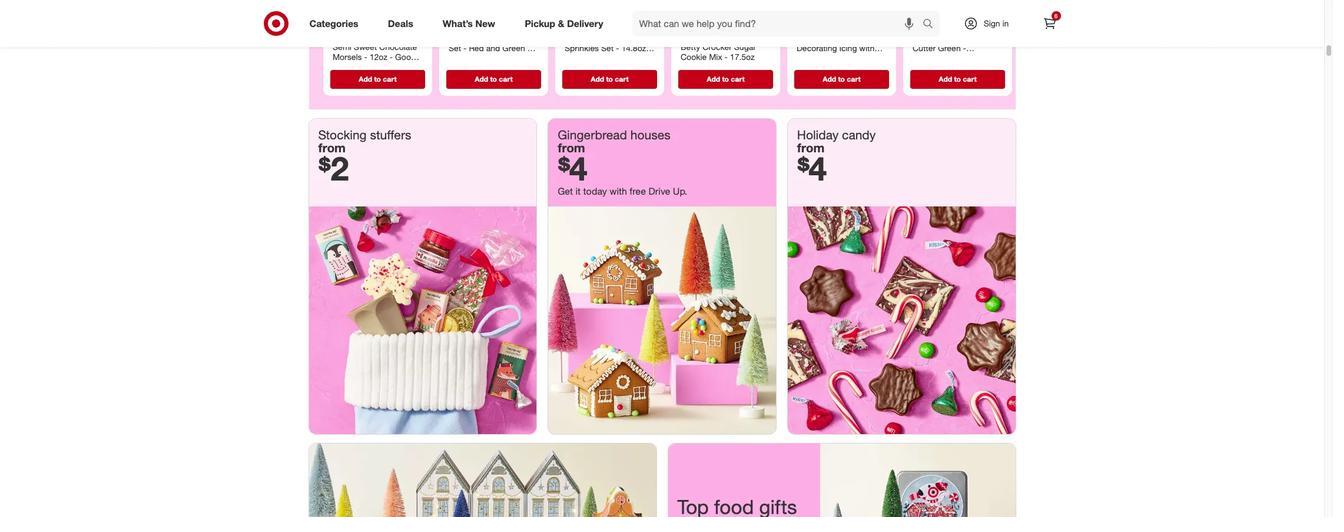 Task type: describe. For each thing, give the bounding box(es) containing it.
$1.00
[[913, 20, 933, 30]]

pickup & delivery link
[[515, 11, 618, 37]]

$7.39
[[565, 20, 585, 30]]

sugar
[[734, 41, 756, 51]]

cart for christmas tree cookie cutter green - wondershop™
[[963, 74, 977, 83]]

crocker
[[702, 41, 732, 51]]

to for semi sweet chocolate morsels - 12oz - good & gather™
[[374, 74, 381, 83]]

delivery
[[567, 17, 603, 29]]

- down chocolate
[[389, 52, 393, 62]]

favorite inside $7.39 holiday classic holiday sprinkles set - 14.8oz - favorite day™
[[565, 53, 594, 63]]

mix
[[709, 52, 722, 62]]

add for betty crocker sugar cookie mix - 17.5oz
[[707, 74, 720, 83]]

- down sweet on the top
[[364, 52, 367, 62]]

categories link
[[300, 11, 373, 37]]

betty crocker sugar cookie mix - 17.5oz
[[681, 41, 756, 62]]

14oz
[[449, 53, 466, 63]]

8oz
[[844, 53, 857, 63]]

14.8oz
[[621, 43, 646, 53]]

day™ inside holiday white decorating icing with built-in tip - 8oz - favorite day™ add to cart
[[828, 63, 847, 73]]

$4 for holiday candy from
[[797, 149, 827, 189]]

- left red
[[463, 43, 467, 53]]

to for holiday classic holiday sprinkles set - 14.8oz - favorite day™
[[606, 74, 613, 83]]

add to cart button for holiday cookie icing set - red and green - 14oz - favorite day™
[[446, 70, 541, 88]]

green inside '$1.00 christmas tree cookie cutter green - wondershop™'
[[938, 43, 961, 53]]

built-
[[797, 53, 816, 63]]

add to cart for christmas tree cookie cutter green - wondershop™
[[939, 74, 977, 83]]

deals
[[388, 17, 413, 29]]

- down classic
[[616, 43, 619, 53]]

chocolate
[[379, 41, 417, 51]]

icing for green
[[507, 33, 525, 43]]

12oz
[[369, 52, 387, 62]]

new
[[476, 17, 495, 29]]

classic
[[595, 33, 621, 43]]

it
[[576, 186, 581, 197]]

what's
[[443, 17, 473, 29]]

tree
[[952, 33, 968, 43]]

$2
[[318, 149, 349, 189]]

add for semi sweet chocolate morsels - 12oz - good & gather™
[[359, 74, 372, 83]]

betty
[[681, 41, 700, 51]]

drive
[[649, 186, 671, 197]]

- right 8oz
[[860, 53, 863, 63]]

0 vertical spatial &
[[558, 17, 565, 29]]

sweet
[[354, 41, 377, 51]]

add for christmas tree cookie cutter green - wondershop™
[[939, 74, 952, 83]]

carousel region
[[309, 0, 1016, 119]]

favorite inside the $5.99 holiday cookie icing set - red and green - 14oz - favorite day™
[[474, 53, 503, 63]]

add to cart for holiday classic holiday sprinkles set - 14.8oz - favorite day™
[[591, 74, 629, 83]]

cart for holiday cookie icing set - red and green - 14oz - favorite day™
[[499, 74, 513, 83]]

cutter
[[913, 43, 936, 53]]

to for betty crocker sugar cookie mix - 17.5oz
[[722, 74, 729, 83]]

holiday up sprinkles at the left of the page
[[565, 33, 592, 43]]

holiday up 14.8oz
[[624, 33, 651, 43]]

stocking
[[318, 127, 367, 143]]

get
[[558, 186, 573, 197]]

add to cart button for holiday classic holiday sprinkles set - 14.8oz - favorite day™
[[562, 70, 657, 88]]

add to cart button for semi sweet chocolate morsels - 12oz - good & gather™
[[330, 70, 425, 88]]

0 horizontal spatial with
[[610, 186, 627, 197]]

tip
[[825, 53, 837, 63]]

search button
[[917, 11, 946, 39]]

add inside holiday white decorating icing with built-in tip - 8oz - favorite day™ add to cart
[[823, 74, 836, 83]]

red
[[469, 43, 484, 53]]

to inside holiday white decorating icing with built-in tip - 8oz - favorite day™ add to cart
[[838, 74, 845, 83]]

with inside holiday white decorating icing with built-in tip - 8oz - favorite day™ add to cart
[[859, 43, 875, 53]]

semi
[[332, 41, 351, 51]]

holiday white decorating icing with built-in tip - 8oz - favorite day™ link
[[792, 0, 891, 73]]

$2.69
[[681, 20, 701, 30]]

categories
[[310, 17, 359, 29]]

5 add to cart button from the left
[[794, 70, 889, 88]]

$4 for gingerbread houses from
[[558, 149, 588, 189]]

gingerbread houses from
[[558, 127, 671, 156]]

sign
[[984, 18, 1000, 28]]

holiday candy from
[[797, 127, 876, 156]]

add to cart for betty crocker sugar cookie mix - 17.5oz
[[707, 74, 745, 83]]



Task type: locate. For each thing, give the bounding box(es) containing it.
from for holiday candy
[[797, 140, 825, 156]]

semi sweet chocolate morsels - 12oz - good & gather™
[[332, 41, 417, 72]]

add to cart button down 8oz
[[794, 70, 889, 88]]

set down classic
[[601, 43, 614, 53]]

- right 14.8oz
[[648, 43, 651, 53]]

add to cart button for betty crocker sugar cookie mix - 17.5oz
[[678, 70, 773, 88]]

1 vertical spatial in
[[816, 53, 823, 63]]

0 horizontal spatial favorite
[[474, 53, 503, 63]]

add
[[359, 74, 372, 83], [475, 74, 488, 83], [591, 74, 604, 83], [707, 74, 720, 83], [823, 74, 836, 83], [939, 74, 952, 83]]

holiday up decorating
[[797, 33, 824, 43]]

2 horizontal spatial day™
[[828, 63, 847, 73]]

gather™
[[340, 62, 370, 72]]

$5.99 holiday cookie icing set - red and green - 14oz - favorite day™
[[449, 20, 531, 63]]

add down tip
[[823, 74, 836, 83]]

add to cart down 12oz
[[359, 74, 397, 83]]

17.5oz
[[730, 52, 755, 62]]

3 to from the left
[[606, 74, 613, 83]]

4 to from the left
[[722, 74, 729, 83]]

cookie for betty crocker sugar cookie mix - 17.5oz
[[681, 52, 707, 62]]

decorating
[[797, 43, 837, 53]]

cookie up and
[[478, 33, 505, 43]]

5 add from the left
[[823, 74, 836, 83]]

holiday down $5.99
[[449, 33, 476, 43]]

get it today with free drive up.
[[558, 186, 687, 197]]

sign in link
[[954, 11, 1028, 37]]

holiday white decorating icing with built-in tip - 8oz - favorite day™ add to cart
[[797, 33, 875, 83]]

set inside $7.39 holiday classic holiday sprinkles set - 14.8oz - favorite day™
[[601, 43, 614, 53]]

white
[[827, 33, 848, 43]]

icing inside the $5.99 holiday cookie icing set - red and green - 14oz - favorite day™
[[507, 33, 525, 43]]

up.
[[673, 186, 687, 197]]

with
[[859, 43, 875, 53], [610, 186, 627, 197]]

add to cart down and
[[475, 74, 513, 83]]

good
[[395, 52, 416, 62]]

1 horizontal spatial day™
[[596, 53, 615, 63]]

2 horizontal spatial cookie
[[970, 33, 996, 43]]

from inside the holiday candy from
[[797, 140, 825, 156]]

deals link
[[378, 11, 428, 37]]

2 add to cart button from the left
[[446, 70, 541, 88]]

favorite down and
[[474, 53, 503, 63]]

holiday left candy
[[797, 127, 839, 143]]

candy
[[842, 127, 876, 143]]

6
[[1055, 12, 1058, 19]]

1 $4 from the left
[[558, 149, 588, 189]]

1 add to cart button from the left
[[330, 70, 425, 88]]

green right and
[[502, 43, 525, 53]]

add down gather™ at the top
[[359, 74, 372, 83]]

cart
[[383, 74, 397, 83], [499, 74, 513, 83], [615, 74, 629, 83], [731, 74, 745, 83], [847, 74, 861, 83], [963, 74, 977, 83]]

4 cart from the left
[[731, 74, 745, 83]]

from for stocking stuffers
[[318, 140, 346, 156]]

1 horizontal spatial $4
[[797, 149, 827, 189]]

icing for -
[[839, 43, 857, 53]]

add down sprinkles at the left of the page
[[591, 74, 604, 83]]

houses
[[631, 127, 671, 143]]

search
[[917, 19, 946, 30]]

day™ inside $7.39 holiday classic holiday sprinkles set - 14.8oz - favorite day™
[[596, 53, 615, 63]]

add to cart down $7.39 holiday classic holiday sprinkles set - 14.8oz - favorite day™
[[591, 74, 629, 83]]

to for christmas tree cookie cutter green - wondershop™
[[954, 74, 961, 83]]

add down red
[[475, 74, 488, 83]]

1 horizontal spatial cookie
[[681, 52, 707, 62]]

0 horizontal spatial set
[[449, 43, 461, 53]]

add to cart button down wondershop™
[[910, 70, 1005, 88]]

cookie
[[478, 33, 505, 43], [970, 33, 996, 43], [681, 52, 707, 62]]

favorite down sprinkles at the left of the page
[[565, 53, 594, 63]]

6 add from the left
[[939, 74, 952, 83]]

add to cart
[[359, 74, 397, 83], [475, 74, 513, 83], [591, 74, 629, 83], [707, 74, 745, 83], [939, 74, 977, 83]]

1 green from the left
[[502, 43, 525, 53]]

$7.39 holiday classic holiday sprinkles set - 14.8oz - favorite day™
[[565, 20, 651, 63]]

6 to from the left
[[954, 74, 961, 83]]

& inside semi sweet chocolate morsels - 12oz - good & gather™
[[332, 62, 338, 72]]

0 vertical spatial in
[[1003, 18, 1009, 28]]

1 set from the left
[[449, 43, 461, 53]]

1 horizontal spatial &
[[558, 17, 565, 29]]

what's new link
[[433, 11, 510, 37]]

1 horizontal spatial green
[[938, 43, 961, 53]]

0 horizontal spatial day™
[[505, 53, 524, 63]]

0 horizontal spatial from
[[318, 140, 346, 156]]

- right tip
[[839, 53, 842, 63]]

what's new
[[443, 17, 495, 29]]

cart down 17.5oz
[[731, 74, 745, 83]]

0 horizontal spatial $4
[[558, 149, 588, 189]]

to
[[374, 74, 381, 83], [490, 74, 497, 83], [606, 74, 613, 83], [722, 74, 729, 83], [838, 74, 845, 83], [954, 74, 961, 83]]

6 add to cart button from the left
[[910, 70, 1005, 88]]

6 cart from the left
[[963, 74, 977, 83]]

2 $4 from the left
[[797, 149, 827, 189]]

pickup & delivery
[[525, 17, 603, 29]]

pickup
[[525, 17, 555, 29]]

& down 'morsels'
[[332, 62, 338, 72]]

stuffers
[[370, 127, 411, 143]]

to down 8oz
[[838, 74, 845, 83]]

add to cart button down $7.39 holiday classic holiday sprinkles set - 14.8oz - favorite day™
[[562, 70, 657, 88]]

morsels
[[332, 52, 362, 62]]

to down 12oz
[[374, 74, 381, 83]]

to down $7.39 holiday classic holiday sprinkles set - 14.8oz - favorite day™
[[606, 74, 613, 83]]

$1.00 christmas tree cookie cutter green - wondershop™
[[913, 20, 996, 63]]

icing
[[507, 33, 525, 43], [839, 43, 857, 53]]

4 add to cart button from the left
[[678, 70, 773, 88]]

add to cart button down and
[[446, 70, 541, 88]]

2 set from the left
[[601, 43, 614, 53]]

- inside betty crocker sugar cookie mix - 17.5oz
[[724, 52, 728, 62]]

add to cart button
[[330, 70, 425, 88], [446, 70, 541, 88], [562, 70, 657, 88], [678, 70, 773, 88], [794, 70, 889, 88], [910, 70, 1005, 88]]

add to cart button for christmas tree cookie cutter green - wondershop™
[[910, 70, 1005, 88]]

sign in
[[984, 18, 1009, 28]]

5 to from the left
[[838, 74, 845, 83]]

0 horizontal spatial green
[[502, 43, 525, 53]]

cart for semi sweet chocolate morsels - 12oz - good & gather™
[[383, 74, 397, 83]]

cookie inside betty crocker sugar cookie mix - 17.5oz
[[681, 52, 707, 62]]

cart down 14.8oz
[[615, 74, 629, 83]]

3 add from the left
[[591, 74, 604, 83]]

holiday inside the $5.99 holiday cookie icing set - red and green - 14oz - favorite day™
[[449, 33, 476, 43]]

2 horizontal spatial from
[[797, 140, 825, 156]]

1 vertical spatial &
[[332, 62, 338, 72]]

5 add to cart from the left
[[939, 74, 977, 83]]

green inside the $5.99 holiday cookie icing set - red and green - 14oz - favorite day™
[[502, 43, 525, 53]]

- right mix
[[724, 52, 728, 62]]

in
[[1003, 18, 1009, 28], [816, 53, 823, 63]]

holiday inside the holiday candy from
[[797, 127, 839, 143]]

3 cart from the left
[[615, 74, 629, 83]]

2 green from the left
[[938, 43, 961, 53]]

6 link
[[1037, 11, 1063, 37]]

3 add to cart from the left
[[591, 74, 629, 83]]

from for gingerbread houses
[[558, 140, 585, 156]]

5 cart from the left
[[847, 74, 861, 83]]

0 vertical spatial with
[[859, 43, 875, 53]]

add to cart for semi sweet chocolate morsels - 12oz - good & gather™
[[359, 74, 397, 83]]

2 cart from the left
[[499, 74, 513, 83]]

4 add from the left
[[707, 74, 720, 83]]

1 add to cart from the left
[[359, 74, 397, 83]]

stocking stuffers from
[[318, 127, 411, 156]]

set up 14oz at the top of page
[[449, 43, 461, 53]]

add for holiday classic holiday sprinkles set - 14.8oz - favorite day™
[[591, 74, 604, 83]]

$4
[[558, 149, 588, 189], [797, 149, 827, 189]]

$5.99
[[449, 20, 469, 30]]

1 horizontal spatial with
[[859, 43, 875, 53]]

1 horizontal spatial icing
[[839, 43, 857, 53]]

0 horizontal spatial cookie
[[478, 33, 505, 43]]

green
[[502, 43, 525, 53], [938, 43, 961, 53]]

1 horizontal spatial in
[[1003, 18, 1009, 28]]

wondershop™
[[913, 53, 964, 63]]

2 to from the left
[[490, 74, 497, 83]]

cart for holiday classic holiday sprinkles set - 14.8oz - favorite day™
[[615, 74, 629, 83]]

1 horizontal spatial favorite
[[565, 53, 594, 63]]

- down pickup
[[527, 43, 531, 53]]

add to cart button down 12oz
[[330, 70, 425, 88]]

cart down 12oz
[[383, 74, 397, 83]]

2 add to cart from the left
[[475, 74, 513, 83]]

cookie for $1.00 christmas tree cookie cutter green - wondershop™
[[970, 33, 996, 43]]

cookie inside the $5.99 holiday cookie icing set - red and green - 14oz - favorite day™
[[478, 33, 505, 43]]

in right sign
[[1003, 18, 1009, 28]]

sprinkles
[[565, 43, 599, 53]]

add to cart button down mix
[[678, 70, 773, 88]]

add down wondershop™
[[939, 74, 952, 83]]

1 to from the left
[[374, 74, 381, 83]]

and
[[486, 43, 500, 53]]

0 horizontal spatial icing
[[507, 33, 525, 43]]

day™ inside the $5.99 holiday cookie icing set - red and green - 14oz - favorite day™
[[505, 53, 524, 63]]

3 from from the left
[[797, 140, 825, 156]]

add down mix
[[707, 74, 720, 83]]

2 add from the left
[[475, 74, 488, 83]]

favorite inside holiday white decorating icing with built-in tip - 8oz - favorite day™ add to cart
[[797, 63, 826, 73]]

2 horizontal spatial favorite
[[797, 63, 826, 73]]

3 add to cart button from the left
[[562, 70, 657, 88]]

cart for betty crocker sugar cookie mix - 17.5oz
[[731, 74, 745, 83]]

0 horizontal spatial in
[[816, 53, 823, 63]]

in inside holiday white decorating icing with built-in tip - 8oz - favorite day™ add to cart
[[816, 53, 823, 63]]

1 horizontal spatial set
[[601, 43, 614, 53]]

cookie down sign
[[970, 33, 996, 43]]

to down wondershop™
[[954, 74, 961, 83]]

What can we help you find? suggestions appear below search field
[[632, 11, 926, 37]]

- down the tree
[[963, 43, 966, 53]]

set
[[449, 43, 461, 53], [601, 43, 614, 53]]

cart inside holiday white decorating icing with built-in tip - 8oz - favorite day™ add to cart
[[847, 74, 861, 83]]

cart down wondershop™
[[963, 74, 977, 83]]

holiday inside holiday white decorating icing with built-in tip - 8oz - favorite day™ add to cart
[[797, 33, 824, 43]]

& left $7.39
[[558, 17, 565, 29]]

- down red
[[469, 53, 472, 63]]

2 from from the left
[[558, 140, 585, 156]]

1 cart from the left
[[383, 74, 397, 83]]

1 horizontal spatial from
[[558, 140, 585, 156]]

add to cart down mix
[[707, 74, 745, 83]]

cart down and
[[499, 74, 513, 83]]

green down the tree
[[938, 43, 961, 53]]

favorite
[[474, 53, 503, 63], [565, 53, 594, 63], [797, 63, 826, 73]]

from inside stocking stuffers from
[[318, 140, 346, 156]]

day™
[[505, 53, 524, 63], [596, 53, 615, 63], [828, 63, 847, 73]]

&
[[558, 17, 565, 29], [332, 62, 338, 72]]

to down and
[[490, 74, 497, 83]]

from inside gingerbread houses from
[[558, 140, 585, 156]]

4 add to cart from the left
[[707, 74, 745, 83]]

1 vertical spatial with
[[610, 186, 627, 197]]

-
[[463, 43, 467, 53], [527, 43, 531, 53], [616, 43, 619, 53], [648, 43, 651, 53], [963, 43, 966, 53], [364, 52, 367, 62], [389, 52, 393, 62], [724, 52, 728, 62], [469, 53, 472, 63], [839, 53, 842, 63], [860, 53, 863, 63]]

- inside '$1.00 christmas tree cookie cutter green - wondershop™'
[[963, 43, 966, 53]]

to down mix
[[722, 74, 729, 83]]

cookie down betty at the right
[[681, 52, 707, 62]]

cart down 8oz
[[847, 74, 861, 83]]

free
[[630, 186, 646, 197]]

icing inside holiday white decorating icing with built-in tip - 8oz - favorite day™ add to cart
[[839, 43, 857, 53]]

to for holiday cookie icing set - red and green - 14oz - favorite day™
[[490, 74, 497, 83]]

favorite down built-
[[797, 63, 826, 73]]

$2.19
[[332, 20, 353, 30]]

add for holiday cookie icing set - red and green - 14oz - favorite day™
[[475, 74, 488, 83]]

add to cart down wondershop™
[[939, 74, 977, 83]]

add to cart for holiday cookie icing set - red and green - 14oz - favorite day™
[[475, 74, 513, 83]]

from
[[318, 140, 346, 156], [558, 140, 585, 156], [797, 140, 825, 156]]

in down decorating
[[816, 53, 823, 63]]

today
[[583, 186, 607, 197]]

cookie inside '$1.00 christmas tree cookie cutter green - wondershop™'
[[970, 33, 996, 43]]

christmas
[[913, 33, 950, 43]]

holiday
[[449, 33, 476, 43], [565, 33, 592, 43], [624, 33, 651, 43], [797, 33, 824, 43], [797, 127, 839, 143]]

set inside the $5.99 holiday cookie icing set - red and green - 14oz - favorite day™
[[449, 43, 461, 53]]

0 horizontal spatial &
[[332, 62, 338, 72]]

gingerbread
[[558, 127, 627, 143]]

1 add from the left
[[359, 74, 372, 83]]

1 from from the left
[[318, 140, 346, 156]]



Task type: vqa. For each thing, say whether or not it's contained in the screenshot.
Target to the left
no



